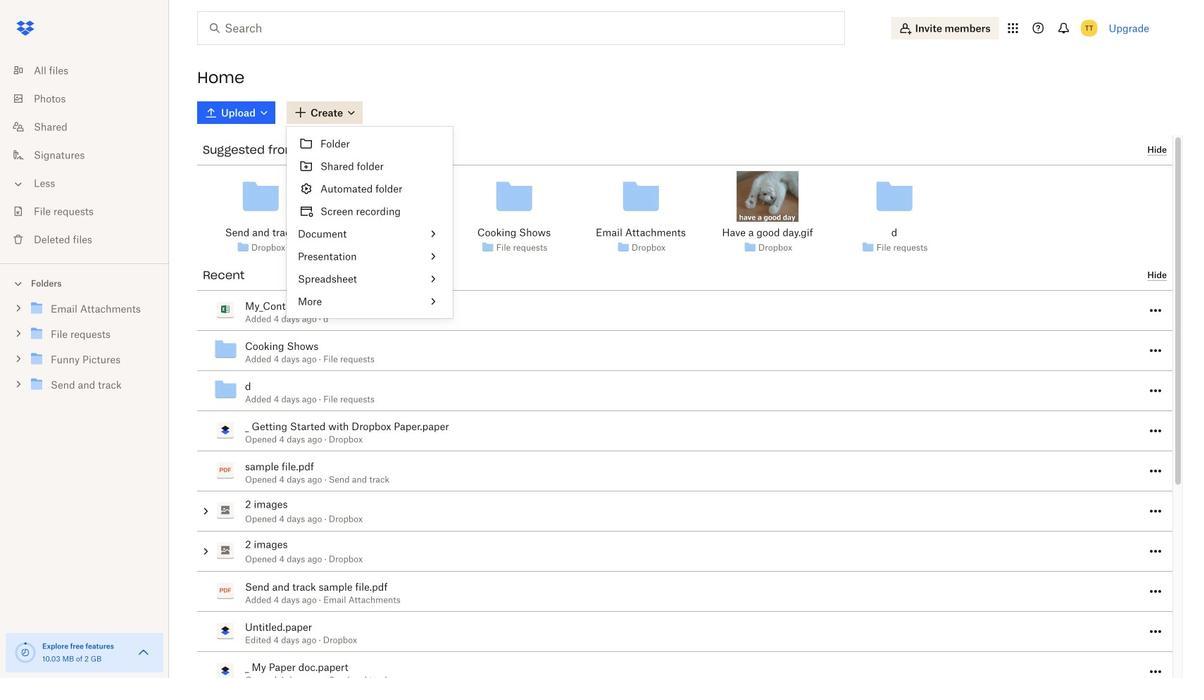 Task type: describe. For each thing, give the bounding box(es) containing it.
5 menu item from the top
[[287, 223, 453, 245]]

8 menu item from the top
[[287, 290, 453, 313]]

4 menu item from the top
[[287, 200, 453, 223]]



Task type: locate. For each thing, give the bounding box(es) containing it.
less image
[[11, 177, 25, 191]]

6 menu item from the top
[[287, 245, 453, 268]]

7 menu item from the top
[[287, 268, 453, 290]]

3 menu item from the top
[[287, 178, 453, 200]]

main content
[[186, 99, 1184, 679]]

list
[[0, 48, 169, 264]]

2 menu item from the top
[[287, 155, 453, 178]]

quota usage progress bar
[[14, 642, 37, 664]]

1 menu item from the top
[[287, 132, 453, 155]]

menu item
[[287, 132, 453, 155], [287, 155, 453, 178], [287, 178, 453, 200], [287, 200, 453, 223], [287, 223, 453, 245], [287, 245, 453, 268], [287, 268, 453, 290], [287, 290, 453, 313]]

dropbox image
[[11, 14, 39, 42]]

group
[[0, 293, 169, 408]]

/have a good day.gif image
[[737, 171, 799, 222]]



Task type: vqa. For each thing, say whether or not it's contained in the screenshot.
/have a good day.gif image
yes



